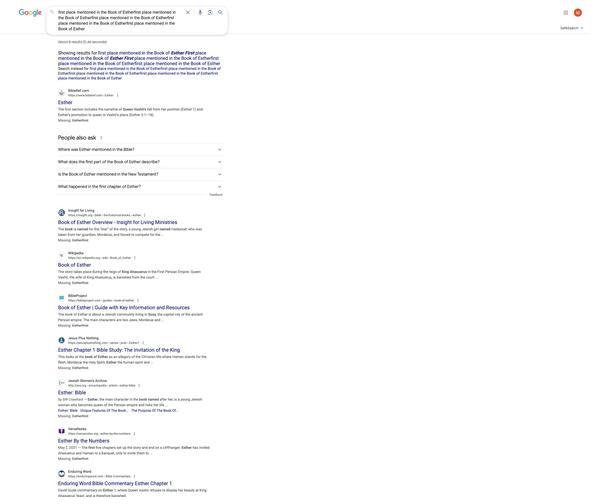Task type: locate. For each thing, give the bounding box(es) containing it.
heading
[[58, 49, 223, 81]]

None search field
[[0, 6, 228, 35]]

search by voice image
[[197, 9, 203, 15]]

google image
[[19, 9, 42, 17]]

Search text field
[[58, 10, 182, 33]]

navigation
[[0, 22, 589, 37]]

None text field
[[102, 94, 113, 97], [68, 256, 131, 260], [100, 256, 131, 260], [68, 298, 134, 303], [101, 299, 134, 302], [68, 384, 135, 388], [68, 432, 131, 436], [68, 475, 131, 479], [102, 94, 113, 97], [68, 256, 131, 260], [100, 256, 131, 260], [68, 298, 134, 303], [101, 299, 134, 302], [68, 384, 135, 388], [68, 432, 131, 436], [68, 475, 131, 479]]

None text field
[[68, 93, 113, 98], [68, 213, 141, 218], [92, 214, 141, 217], [68, 341, 139, 346], [108, 342, 139, 345], [86, 384, 135, 388], [98, 432, 131, 436], [103, 475, 131, 479], [68, 93, 113, 98], [68, 213, 141, 218], [92, 214, 141, 217], [68, 341, 139, 346], [108, 342, 139, 345], [86, 384, 135, 388], [98, 432, 131, 436], [103, 475, 131, 479]]



Task type: vqa. For each thing, say whether or not it's contained in the screenshot.
the bottommost EXPLORE
no



Task type: describe. For each thing, give the bounding box(es) containing it.
search by image image
[[207, 9, 213, 15]]



